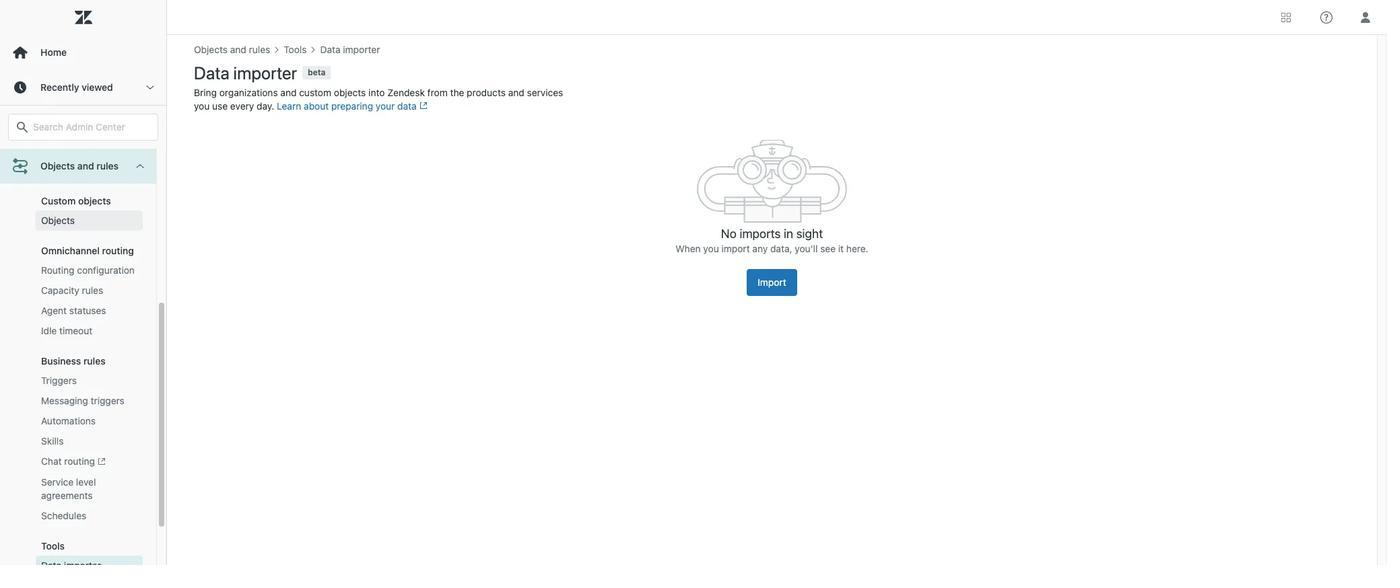 Task type: vqa. For each thing, say whether or not it's contained in the screenshot.
routing corresponding to Omnichannel routing
yes



Task type: describe. For each thing, give the bounding box(es) containing it.
and
[[77, 160, 94, 172]]

capacity rules
[[41, 285, 103, 296]]

Search Admin Center field
[[33, 121, 149, 133]]

routing configuration element
[[41, 264, 135, 277]]

schedules
[[41, 511, 86, 522]]

schedules link
[[36, 507, 143, 527]]

omnichannel routing element
[[41, 245, 134, 257]]

home
[[40, 46, 67, 58]]

data importer element
[[41, 560, 101, 566]]

triggers element
[[41, 374, 77, 388]]

idle timeout
[[41, 325, 92, 337]]

messaging
[[41, 395, 88, 407]]

objects element
[[41, 214, 75, 228]]

chat routing
[[41, 456, 95, 467]]

routing for omnichannel routing
[[102, 245, 134, 257]]

idle timeout link
[[36, 321, 143, 341]]

business rules
[[41, 356, 105, 367]]

routing
[[41, 265, 74, 276]]

objects
[[78, 195, 111, 207]]

service level agreements link
[[36, 473, 143, 507]]

none search field inside primary element
[[1, 114, 165, 141]]

recently
[[40, 81, 79, 93]]

capacity
[[41, 285, 79, 296]]

objects link
[[36, 211, 143, 231]]

custom objects element
[[41, 195, 111, 207]]

automations element
[[41, 415, 96, 428]]

custom
[[41, 195, 76, 207]]

skills element
[[41, 435, 64, 448]]

home button
[[0, 35, 166, 70]]

skills
[[41, 436, 64, 447]]

chat
[[41, 456, 62, 467]]

agent
[[41, 305, 67, 316]]

automations link
[[36, 411, 143, 432]]

objects and rules button
[[0, 149, 156, 184]]

business rules element
[[41, 356, 105, 367]]

triggers
[[41, 375, 77, 386]]

idle
[[41, 325, 57, 337]]

rules for capacity rules
[[82, 285, 103, 296]]

chat routing element
[[41, 455, 106, 470]]

service level agreements
[[41, 477, 96, 502]]

idle timeout element
[[41, 325, 92, 338]]

objects and rules group
[[0, 45, 156, 566]]



Task type: locate. For each thing, give the bounding box(es) containing it.
schedules element
[[41, 510, 86, 523]]

settings
[[41, 165, 77, 176]]

capacity rules link
[[36, 281, 143, 301]]

statuses up and
[[70, 145, 107, 156]]

service
[[41, 477, 73, 488]]

objects down ticket
[[40, 160, 75, 172]]

custom objects
[[41, 195, 111, 207]]

routing up the level
[[64, 456, 95, 467]]

objects
[[40, 160, 75, 172], [41, 215, 75, 226]]

level
[[76, 477, 96, 488]]

statuses for ticket statuses
[[70, 145, 107, 156]]

1 vertical spatial statuses
[[69, 305, 106, 316]]

statuses
[[70, 145, 107, 156], [69, 305, 106, 316]]

messaging triggers link
[[36, 391, 143, 411]]

objects for objects
[[41, 215, 75, 226]]

capacity rules element
[[41, 284, 103, 298]]

help image
[[1320, 11, 1333, 23]]

settings element
[[41, 164, 77, 178]]

tools element
[[41, 541, 65, 552]]

skills link
[[36, 432, 143, 452]]

business
[[41, 356, 81, 367]]

objects inside dropdown button
[[40, 160, 75, 172]]

rules up triggers "link" on the left bottom of page
[[83, 356, 105, 367]]

routing for chat routing
[[64, 456, 95, 467]]

routing up 'configuration'
[[102, 245, 134, 257]]

2 vertical spatial rules
[[83, 356, 105, 367]]

rules down routing configuration link
[[82, 285, 103, 296]]

timeout
[[59, 325, 92, 337]]

recently viewed
[[40, 81, 113, 93]]

0 vertical spatial rules
[[96, 160, 118, 172]]

triggers
[[91, 395, 124, 407]]

statuses inside "element"
[[69, 305, 106, 316]]

routing configuration
[[41, 265, 135, 276]]

rules inside dropdown button
[[96, 160, 118, 172]]

1 vertical spatial rules
[[82, 285, 103, 296]]

tree item containing ticket statuses
[[0, 10, 156, 566]]

statuses for agent statuses
[[69, 305, 106, 316]]

1 vertical spatial routing
[[64, 456, 95, 467]]

chat routing link
[[36, 452, 143, 473]]

agent statuses element
[[41, 304, 106, 318]]

agreements
[[41, 490, 93, 502]]

rules
[[96, 160, 118, 172], [82, 285, 103, 296], [83, 356, 105, 367]]

triggers link
[[36, 371, 143, 391]]

omnichannel routing
[[41, 245, 134, 257]]

primary element
[[0, 0, 167, 566]]

0 vertical spatial objects
[[40, 160, 75, 172]]

ticket statuses
[[41, 145, 107, 156]]

settings link
[[36, 161, 143, 181]]

viewed
[[82, 81, 113, 93]]

tree item
[[0, 10, 156, 566]]

ticket statuses link
[[36, 141, 143, 161]]

1 horizontal spatial routing
[[102, 245, 134, 257]]

messaging triggers element
[[41, 395, 124, 408]]

recently viewed button
[[0, 70, 166, 105]]

routing
[[102, 245, 134, 257], [64, 456, 95, 467]]

agent statuses link
[[36, 301, 143, 321]]

agent statuses
[[41, 305, 106, 316]]

0 vertical spatial statuses
[[70, 145, 107, 156]]

rules right and
[[96, 160, 118, 172]]

0 vertical spatial routing
[[102, 245, 134, 257]]

service level agreements element
[[41, 476, 137, 503]]

tools
[[41, 541, 65, 552]]

zendesk products image
[[1281, 12, 1291, 22]]

ticket
[[41, 145, 68, 156]]

routing configuration link
[[36, 261, 143, 281]]

1 vertical spatial objects
[[41, 215, 75, 226]]

user menu image
[[1357, 8, 1374, 26]]

messaging triggers
[[41, 395, 124, 407]]

statuses down capacity rules link
[[69, 305, 106, 316]]

rules for business rules
[[83, 356, 105, 367]]

objects for objects and rules
[[40, 160, 75, 172]]

configuration
[[77, 265, 135, 276]]

omnichannel
[[41, 245, 100, 257]]

automations
[[41, 415, 96, 427]]

0 horizontal spatial routing
[[64, 456, 95, 467]]

objects and rules
[[40, 160, 118, 172]]

objects inside group
[[41, 215, 75, 226]]

tree item inside primary element
[[0, 10, 156, 566]]

ticket statuses element
[[41, 144, 107, 158]]

objects down custom
[[41, 215, 75, 226]]

None search field
[[1, 114, 165, 141]]



